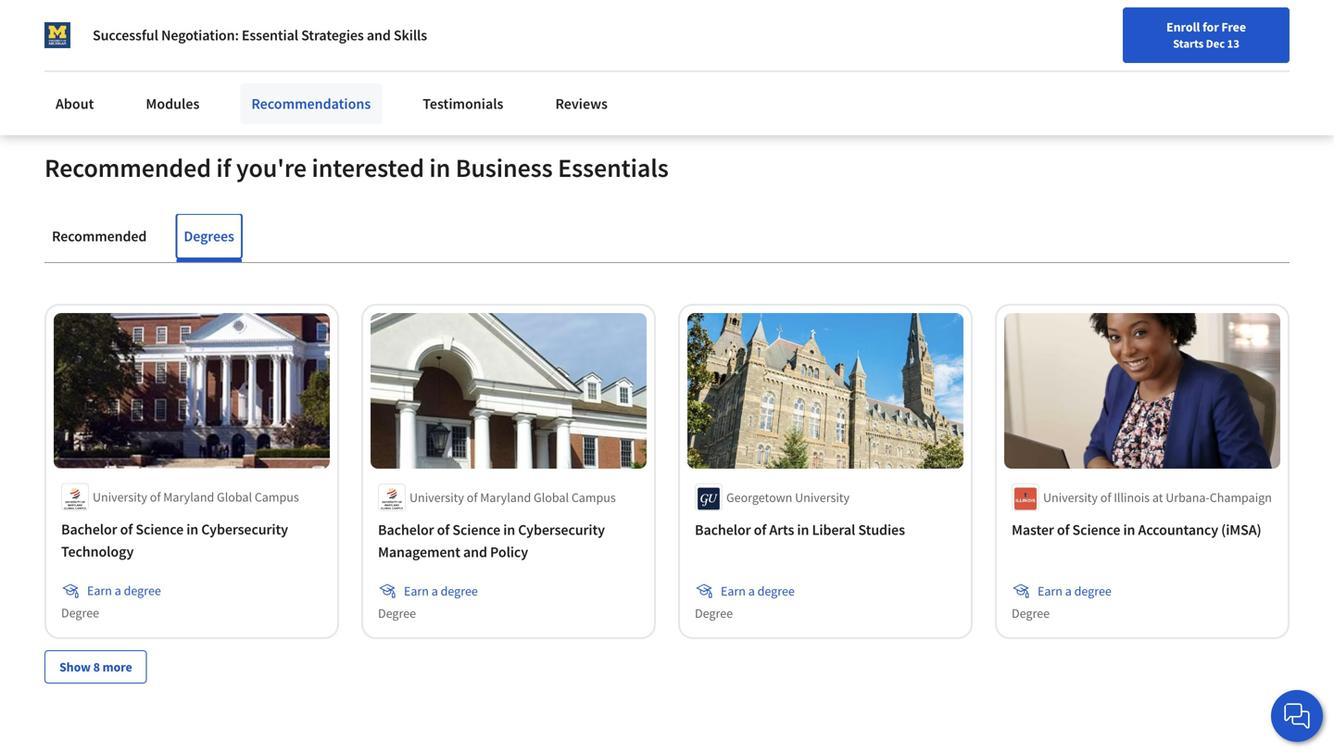 Task type: locate. For each thing, give the bounding box(es) containing it.
studies
[[859, 521, 905, 539]]

1 earn a degree from the left
[[87, 583, 161, 600]]

earn a degree for bachelor of arts in liberal studies
[[721, 583, 795, 600]]

2 campus from the left
[[572, 489, 616, 506]]

university up the master
[[1044, 489, 1098, 506]]

4 earn from the left
[[1038, 583, 1063, 600]]

arts
[[770, 521, 795, 539]]

to
[[110, 37, 123, 56]]

bachelor of arts in liberal studies link
[[695, 519, 957, 541]]

science inside "bachelor of science in cybersecurity technology"
[[136, 521, 184, 539]]

degree for technology
[[124, 583, 161, 600]]

maryland
[[163, 489, 214, 506], [480, 489, 531, 506]]

retake
[[429, 37, 468, 56]]

until
[[575, 37, 603, 56]]

completed
[[249, 15, 315, 34], [576, 15, 642, 34]]

maryland up bachelor of science in cybersecurity technology link
[[163, 489, 214, 506]]

in inside bachelor of science in cybersecurity management and policy
[[503, 521, 515, 539]]

cybersecurity for bachelor of science in cybersecurity management and policy
[[518, 521, 605, 539]]

degree
[[61, 605, 99, 622], [378, 605, 416, 622], [695, 605, 733, 622], [1012, 605, 1050, 622]]

2 maryland from the left
[[480, 489, 531, 506]]

in for bachelor of arts in liberal studies
[[797, 521, 809, 539]]

1 campus from the left
[[255, 489, 299, 506]]

bachelor of science in cybersecurity technology link
[[61, 519, 323, 563]]

0 horizontal spatial maryland
[[163, 489, 214, 506]]

starts
[[1173, 36, 1204, 51]]

1 university from the left
[[93, 489, 147, 506]]

of up "bachelor of science in cybersecurity technology"
[[150, 489, 161, 506]]

of
[[150, 489, 161, 506], [467, 489, 478, 506], [1101, 489, 1112, 506], [120, 521, 133, 539], [437, 521, 450, 539], [754, 521, 767, 539], [1057, 521, 1070, 539]]

estimated
[[743, 15, 805, 34]]

degree down master of science in accountancy (imsa)
[[1075, 583, 1112, 600]]

3 bachelor from the left
[[695, 521, 751, 539]]

earn a degree down the master
[[1038, 583, 1112, 600]]

degrees
[[184, 227, 234, 246]]

have right will
[[466, 15, 496, 34]]

examination
[[210, 37, 288, 56], [494, 37, 572, 56]]

1 horizontal spatial successfully
[[499, 15, 573, 34]]

1 successfully from the left
[[172, 15, 246, 34]]

essential
[[242, 26, 298, 44]]

degree down technology
[[124, 583, 161, 600]]

university of michigan image
[[44, 22, 70, 48]]

1 horizontal spatial global
[[534, 489, 569, 506]]

3 degree from the left
[[758, 583, 795, 600]]

bachelor of science in cybersecurity technology
[[61, 521, 288, 562]]

1 earn from the left
[[87, 583, 112, 600]]

bachelor up the management
[[378, 521, 434, 539]]

of up technology
[[120, 521, 133, 539]]

coursera image
[[22, 15, 140, 45]]

examination left until at the left of page
[[494, 37, 572, 56]]

the
[[318, 15, 339, 34], [645, 15, 665, 34], [187, 37, 207, 56], [471, 37, 491, 56]]

degree down the management
[[441, 583, 478, 600]]

reviews link
[[544, 83, 619, 124]]

university of maryland global campus up the bachelor of science in cybersecurity management and policy link
[[410, 489, 616, 506]]

recommended for recommended
[[52, 227, 147, 246]]

2 cybersecurity from the left
[[518, 521, 605, 539]]

3 science from the left
[[1073, 521, 1121, 539]]

completed up is
[[249, 15, 315, 34]]

1 vertical spatial and
[[463, 543, 487, 562]]

once you have successfully completed the final exam, you will have successfully completed the course! the estimated time to complete the examination is 75 minutes.  you can retake the examination until you are confident that you understand these concepts.
[[79, 15, 805, 78]]

and left policy
[[463, 543, 487, 562]]

you
[[114, 15, 136, 34], [415, 15, 438, 34], [606, 37, 629, 56], [745, 37, 768, 56]]

earn a degree
[[87, 583, 161, 600], [404, 583, 478, 600], [721, 583, 795, 600], [1038, 583, 1112, 600]]

of left arts
[[754, 521, 767, 539]]

0 horizontal spatial campus
[[255, 489, 299, 506]]

1 cybersecurity from the left
[[201, 521, 288, 539]]

earn a degree down technology
[[87, 583, 161, 600]]

0 horizontal spatial have
[[139, 15, 169, 34]]

1 horizontal spatial completed
[[576, 15, 642, 34]]

3 degree from the left
[[695, 605, 733, 622]]

successfully up concepts. at left top
[[172, 15, 246, 34]]

1 horizontal spatial maryland
[[480, 489, 531, 506]]

recommended inside button
[[52, 227, 147, 246]]

2 global from the left
[[534, 489, 569, 506]]

2 a from the left
[[432, 583, 438, 600]]

a down technology
[[115, 583, 121, 600]]

global up the bachelor of science in cybersecurity management and policy link
[[534, 489, 569, 506]]

university for bachelor of science in cybersecurity technology
[[93, 489, 147, 506]]

menu item
[[980, 19, 1100, 79]]

georgetown
[[727, 489, 793, 506]]

are
[[632, 37, 652, 56]]

1 university of maryland global campus from the left
[[93, 489, 299, 506]]

you left the are
[[606, 37, 629, 56]]

testimonials
[[423, 95, 504, 113]]

about
[[56, 95, 94, 113]]

earn down the management
[[404, 583, 429, 600]]

3 earn from the left
[[721, 583, 746, 600]]

1 maryland from the left
[[163, 489, 214, 506]]

4 earn a degree from the left
[[1038, 583, 1112, 600]]

2 earn from the left
[[404, 583, 429, 600]]

campus
[[255, 489, 299, 506], [572, 489, 616, 506]]

recommended if you're interested in business essentials
[[44, 152, 669, 184]]

earn for master of science in accountancy (imsa)
[[1038, 583, 1063, 600]]

of inside "bachelor of science in cybersecurity technology"
[[120, 521, 133, 539]]

about link
[[44, 83, 105, 124]]

liberal
[[812, 521, 856, 539]]

global up bachelor of science in cybersecurity technology link
[[217, 489, 252, 506]]

2 university of maryland global campus from the left
[[410, 489, 616, 506]]

bachelor for bachelor of science in cybersecurity technology
[[61, 521, 117, 539]]

2 science from the left
[[453, 521, 501, 539]]

earn down bachelor of arts in liberal studies on the right bottom
[[721, 583, 746, 600]]

bachelor down georgetown
[[695, 521, 751, 539]]

1 vertical spatial recommended
[[52, 227, 147, 246]]

have
[[139, 15, 169, 34], [466, 15, 496, 34]]

in
[[429, 152, 451, 184], [186, 521, 199, 539], [503, 521, 515, 539], [797, 521, 809, 539], [1124, 521, 1136, 539]]

cybersecurity
[[201, 521, 288, 539], [518, 521, 605, 539]]

completed up until at the left of page
[[576, 15, 642, 34]]

a
[[115, 583, 121, 600], [432, 583, 438, 600], [749, 583, 755, 600], [1066, 583, 1072, 600]]

will
[[441, 15, 463, 34]]

is
[[291, 37, 301, 56]]

science inside bachelor of science in cybersecurity management and policy
[[453, 521, 501, 539]]

university up bachelor of arts in liberal studies link
[[795, 489, 850, 506]]

2 examination from the left
[[494, 37, 572, 56]]

2 earn a degree from the left
[[404, 583, 478, 600]]

1 have from the left
[[139, 15, 169, 34]]

recommendations link
[[240, 83, 382, 124]]

urbana-
[[1166, 489, 1210, 506]]

4 degree from the left
[[1075, 583, 1112, 600]]

1 a from the left
[[115, 583, 121, 600]]

degree for management
[[441, 583, 478, 600]]

of inside bachelor of science in cybersecurity management and policy
[[437, 521, 450, 539]]

the right the retake
[[471, 37, 491, 56]]

4 university from the left
[[1044, 489, 1098, 506]]

at
[[1153, 489, 1164, 506]]

of for technology
[[120, 521, 133, 539]]

earn for bachelor of science in cybersecurity technology
[[87, 583, 112, 600]]

science for technology
[[136, 521, 184, 539]]

of left illinois
[[1101, 489, 1112, 506]]

bachelor up technology
[[61, 521, 117, 539]]

champaign
[[1210, 489, 1272, 506]]

university up the management
[[410, 489, 464, 506]]

bachelor inside bachelor of science in cybersecurity management and policy
[[378, 521, 434, 539]]

a down the management
[[432, 583, 438, 600]]

in inside "bachelor of science in cybersecurity technology"
[[186, 521, 199, 539]]

have up complete
[[139, 15, 169, 34]]

bachelor inside "bachelor of science in cybersecurity technology"
[[61, 521, 117, 539]]

university of maryland global campus
[[93, 489, 299, 506], [410, 489, 616, 506]]

understand
[[79, 60, 150, 78]]

maryland for technology
[[163, 489, 214, 506]]

science for (imsa)
[[1073, 521, 1121, 539]]

earn down the master
[[1038, 583, 1063, 600]]

technology
[[61, 543, 134, 562]]

earn a degree down the management
[[404, 583, 478, 600]]

earn for bachelor of science in cybersecurity management and policy
[[404, 583, 429, 600]]

of up the management
[[437, 521, 450, 539]]

2 degree from the left
[[378, 605, 416, 622]]

4 degree from the left
[[1012, 605, 1050, 622]]

earn
[[87, 583, 112, 600], [404, 583, 429, 600], [721, 583, 746, 600], [1038, 583, 1063, 600]]

0 horizontal spatial and
[[367, 26, 391, 44]]

degree down arts
[[758, 583, 795, 600]]

1 science from the left
[[136, 521, 184, 539]]

1 horizontal spatial science
[[453, 521, 501, 539]]

3 earn a degree from the left
[[721, 583, 795, 600]]

successfully right will
[[499, 15, 573, 34]]

1 horizontal spatial and
[[463, 543, 487, 562]]

2 horizontal spatial bachelor
[[695, 521, 751, 539]]

2 university from the left
[[410, 489, 464, 506]]

if
[[216, 152, 231, 184]]

0 horizontal spatial examination
[[210, 37, 288, 56]]

business
[[456, 152, 553, 184]]

management
[[378, 543, 461, 562]]

1 degree from the left
[[61, 605, 99, 622]]

1 horizontal spatial bachelor
[[378, 521, 434, 539]]

0 horizontal spatial bachelor
[[61, 521, 117, 539]]

university up technology
[[93, 489, 147, 506]]

the up concepts. at left top
[[187, 37, 207, 56]]

show
[[59, 659, 91, 676]]

0 horizontal spatial cybersecurity
[[201, 521, 288, 539]]

negotiation:
[[161, 26, 239, 44]]

0 horizontal spatial global
[[217, 489, 252, 506]]

university
[[93, 489, 147, 506], [410, 489, 464, 506], [795, 489, 850, 506], [1044, 489, 1098, 506]]

university of maryland global campus for management
[[410, 489, 616, 506]]

you up to
[[114, 15, 136, 34]]

3 a from the left
[[749, 583, 755, 600]]

None search field
[[264, 12, 570, 49]]

a down master of science in accountancy (imsa)
[[1066, 583, 1072, 600]]

recommendations
[[252, 95, 371, 113]]

bachelor of science in cybersecurity management and policy link
[[378, 519, 640, 563]]

a down bachelor of arts in liberal studies on the right bottom
[[749, 583, 755, 600]]

science
[[136, 521, 184, 539], [453, 521, 501, 539], [1073, 521, 1121, 539]]

university of maryland global campus up bachelor of science in cybersecurity technology link
[[93, 489, 299, 506]]

0 horizontal spatial successfully
[[172, 15, 246, 34]]

global for bachelor of science in cybersecurity management and policy
[[534, 489, 569, 506]]

concepts.
[[190, 60, 249, 78]]

8
[[93, 659, 100, 676]]

global
[[217, 489, 252, 506], [534, 489, 569, 506]]

0 horizontal spatial completed
[[249, 15, 315, 34]]

university of illinois at urbana-champaign
[[1044, 489, 1272, 506]]

1 bachelor from the left
[[61, 521, 117, 539]]

maryland up the bachelor of science in cybersecurity management and policy link
[[480, 489, 531, 506]]

the
[[717, 15, 740, 34]]

in for bachelor of science in cybersecurity management and policy
[[503, 521, 515, 539]]

0 horizontal spatial university of maryland global campus
[[93, 489, 299, 506]]

0 horizontal spatial science
[[136, 521, 184, 539]]

degree for bachelor of science in cybersecurity technology
[[61, 605, 99, 622]]

modules
[[146, 95, 200, 113]]

degrees button
[[176, 214, 242, 259]]

examination up concepts. at left top
[[210, 37, 288, 56]]

enroll
[[1167, 19, 1201, 35]]

1 horizontal spatial campus
[[572, 489, 616, 506]]

chat with us image
[[1283, 702, 1312, 731]]

university of maryland global campus for technology
[[93, 489, 299, 506]]

earn a degree down arts
[[721, 583, 795, 600]]

bachelor for bachelor of science in cybersecurity management and policy
[[378, 521, 434, 539]]

of for champaign
[[1101, 489, 1112, 506]]

1 horizontal spatial examination
[[494, 37, 572, 56]]

cybersecurity inside bachelor of science in cybersecurity management and policy
[[518, 521, 605, 539]]

2 degree from the left
[[441, 583, 478, 600]]

degree for (imsa)
[[1075, 583, 1112, 600]]

of right the master
[[1057, 521, 1070, 539]]

0 vertical spatial and
[[367, 26, 391, 44]]

course!
[[668, 15, 714, 34]]

and left skills
[[367, 26, 391, 44]]

0 vertical spatial recommended
[[44, 152, 211, 184]]

cybersecurity inside "bachelor of science in cybersecurity technology"
[[201, 521, 288, 539]]

1 horizontal spatial cybersecurity
[[518, 521, 605, 539]]

4 a from the left
[[1066, 583, 1072, 600]]

2 bachelor from the left
[[378, 521, 434, 539]]

1 global from the left
[[217, 489, 252, 506]]

degree
[[124, 583, 161, 600], [441, 583, 478, 600], [758, 583, 795, 600], [1075, 583, 1112, 600]]

1 horizontal spatial have
[[466, 15, 496, 34]]

1 horizontal spatial university of maryland global campus
[[410, 489, 616, 506]]

1 degree from the left
[[124, 583, 161, 600]]

bachelor of science in cybersecurity management and policy
[[378, 521, 605, 562]]

earn down technology
[[87, 583, 112, 600]]

global for bachelor of science in cybersecurity technology
[[217, 489, 252, 506]]

and
[[367, 26, 391, 44], [463, 543, 487, 562]]

1 examination from the left
[[210, 37, 288, 56]]

final
[[342, 15, 372, 34]]

2 horizontal spatial science
[[1073, 521, 1121, 539]]

earn for bachelor of arts in liberal studies
[[721, 583, 746, 600]]

degree for bachelor of arts in liberal studies
[[695, 605, 733, 622]]

bachelor
[[61, 521, 117, 539], [378, 521, 434, 539], [695, 521, 751, 539]]

the left final
[[318, 15, 339, 34]]



Task type: vqa. For each thing, say whether or not it's contained in the screenshot.
SCHEDULE
no



Task type: describe. For each thing, give the bounding box(es) containing it.
13
[[1228, 36, 1240, 51]]

can
[[404, 37, 426, 56]]

show 8 more
[[59, 659, 132, 676]]

a for bachelor of science in cybersecurity technology
[[115, 583, 121, 600]]

cybersecurity for bachelor of science in cybersecurity technology
[[201, 521, 288, 539]]

75
[[304, 37, 318, 56]]

policy
[[490, 543, 528, 562]]

illinois
[[1114, 489, 1150, 506]]

bachelor of arts in liberal studies
[[695, 521, 905, 539]]

degree for studies
[[758, 583, 795, 600]]

university for master of science in accountancy (imsa)
[[1044, 489, 1098, 506]]

master of science in accountancy (imsa)
[[1012, 521, 1262, 539]]

recommended for recommended if you're interested in business essentials
[[44, 152, 211, 184]]

dec
[[1206, 36, 1225, 51]]

you right that
[[745, 37, 768, 56]]

bachelor for bachelor of arts in liberal studies
[[695, 521, 751, 539]]

minutes.
[[321, 37, 375, 56]]

you up can
[[415, 15, 438, 34]]

earn a degree for master of science in accountancy (imsa)
[[1038, 583, 1112, 600]]

once
[[79, 15, 111, 34]]

earn a degree for bachelor of science in cybersecurity management and policy
[[404, 583, 478, 600]]

essentials
[[558, 152, 669, 184]]

3 university from the left
[[795, 489, 850, 506]]

successful
[[93, 26, 158, 44]]

show notifications image
[[1119, 23, 1141, 45]]

the up the are
[[645, 15, 665, 34]]

interested
[[312, 152, 424, 184]]

testimonials link
[[412, 83, 515, 124]]

georgetown university
[[727, 489, 850, 506]]

exam,
[[375, 15, 412, 34]]

enroll for free starts dec 13
[[1167, 19, 1247, 51]]

university for bachelor of science in cybersecurity management and policy
[[410, 489, 464, 506]]

2 successfully from the left
[[499, 15, 573, 34]]

of up bachelor of science in cybersecurity management and policy
[[467, 489, 478, 506]]

modules link
[[135, 83, 211, 124]]

in for bachelor of science in cybersecurity technology
[[186, 521, 199, 539]]

successful negotiation: essential strategies and skills
[[93, 26, 427, 44]]

in for master of science in accountancy (imsa)
[[1124, 521, 1136, 539]]

skills
[[394, 26, 427, 44]]

campus for bachelor of science in cybersecurity management and policy
[[572, 489, 616, 506]]

for
[[1203, 19, 1219, 35]]

collection element
[[33, 263, 1301, 714]]

2 completed from the left
[[576, 15, 642, 34]]

of for (imsa)
[[1057, 521, 1070, 539]]

these
[[153, 60, 187, 78]]

strategies
[[301, 26, 364, 44]]

confident
[[655, 37, 714, 56]]

and inside bachelor of science in cybersecurity management and policy
[[463, 543, 487, 562]]

maryland for management
[[480, 489, 531, 506]]

accountancy
[[1139, 521, 1219, 539]]

recommended button
[[44, 214, 154, 259]]

of for management
[[437, 521, 450, 539]]

campus for bachelor of science in cybersecurity technology
[[255, 489, 299, 506]]

free
[[1222, 19, 1247, 35]]

show 8 more button
[[44, 650, 147, 684]]

reviews
[[556, 95, 608, 113]]

you
[[378, 37, 401, 56]]

earn a degree for bachelor of science in cybersecurity technology
[[87, 583, 161, 600]]

complete
[[126, 37, 184, 56]]

time
[[79, 37, 107, 56]]

you're
[[236, 152, 307, 184]]

a for bachelor of science in cybersecurity management and policy
[[432, 583, 438, 600]]

degree for master of science in accountancy (imsa)
[[1012, 605, 1050, 622]]

a for bachelor of arts in liberal studies
[[749, 583, 755, 600]]

degree for bachelor of science in cybersecurity management and policy
[[378, 605, 416, 622]]

1 completed from the left
[[249, 15, 315, 34]]

master of science in accountancy (imsa) link
[[1012, 519, 1273, 541]]

more
[[102, 659, 132, 676]]

master
[[1012, 521, 1055, 539]]

science for management
[[453, 521, 501, 539]]

(imsa)
[[1222, 521, 1262, 539]]

recommendation tabs tab list
[[44, 214, 1290, 262]]

of for studies
[[754, 521, 767, 539]]

a for master of science in accountancy (imsa)
[[1066, 583, 1072, 600]]

that
[[717, 37, 742, 56]]

2 have from the left
[[466, 15, 496, 34]]



